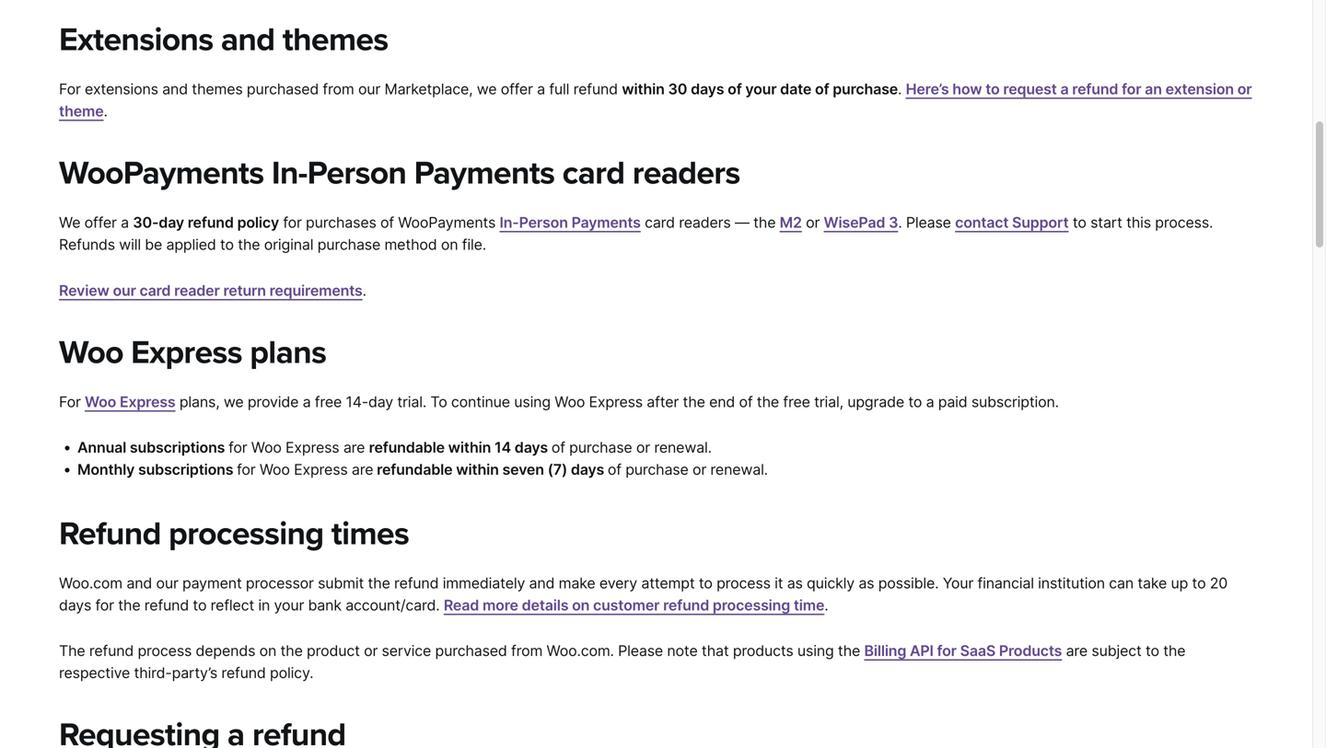 Task type: locate. For each thing, give the bounding box(es) containing it.
the down policy
[[238, 236, 260, 254]]

1 for from the top
[[59, 80, 81, 98]]

30
[[668, 80, 688, 98]]

of
[[728, 80, 742, 98], [815, 80, 830, 98], [380, 214, 394, 232], [739, 393, 753, 411], [552, 439, 565, 457], [608, 461, 622, 479]]

annual subscriptions for woo express are refundable within 14 days of purchase or renewal. monthly subscriptions for woo express are refundable within seven (7) days of purchase or renewal.
[[77, 439, 768, 479]]

requirements
[[270, 282, 363, 300]]

request
[[1004, 80, 1057, 98]]

review
[[59, 282, 109, 300]]

process inside woo.com and our payment processor submit the refund immediately and make every attempt to process it as quickly as possible. your financial institution can take up to 20 days for the refund to reflect in your bank account/card.
[[717, 575, 771, 593]]

process up third-
[[138, 643, 192, 661]]

a left 30-
[[121, 214, 129, 232]]

on up policy.
[[259, 643, 277, 661]]

of up the method
[[380, 214, 394, 232]]

offer
[[501, 80, 533, 98], [84, 214, 117, 232]]

1 vertical spatial offer
[[84, 214, 117, 232]]

offer left full
[[501, 80, 533, 98]]

0 horizontal spatial on
[[259, 643, 277, 661]]

2 vertical spatial on
[[259, 643, 277, 661]]

person
[[307, 154, 406, 193], [519, 214, 568, 232]]

of right 30
[[728, 80, 742, 98]]

payment
[[182, 575, 242, 593]]

woopayments
[[59, 154, 264, 193], [398, 214, 496, 232]]

0 vertical spatial offer
[[501, 80, 533, 98]]

process left it
[[717, 575, 771, 593]]

process
[[717, 575, 771, 593], [138, 643, 192, 661]]

1 horizontal spatial in-
[[500, 214, 519, 232]]

1 vertical spatial person
[[519, 214, 568, 232]]

0 horizontal spatial processing
[[169, 515, 324, 554]]

refund processing times
[[59, 515, 409, 554]]

2 vertical spatial card
[[140, 282, 171, 300]]

1 vertical spatial using
[[798, 643, 834, 661]]

to inside are subject to the respective third-party's refund policy.
[[1146, 643, 1160, 661]]

as right it
[[787, 575, 803, 593]]

1 vertical spatial day
[[368, 393, 393, 411]]

a right 'provide'
[[303, 393, 311, 411]]

.
[[898, 80, 902, 98], [104, 102, 108, 120], [899, 214, 902, 232], [363, 282, 367, 300], [825, 597, 829, 615]]

card left reader
[[140, 282, 171, 300]]

1 vertical spatial your
[[274, 597, 304, 615]]

readers left —
[[679, 214, 731, 232]]

extensions
[[85, 80, 158, 98]]

or
[[1238, 80, 1252, 98], [806, 214, 820, 232], [636, 439, 650, 457], [693, 461, 707, 479], [364, 643, 378, 661]]

. left the 'here's'
[[898, 80, 902, 98]]

we right plans,
[[224, 393, 244, 411]]

. down quickly
[[825, 597, 829, 615]]

1 vertical spatial please
[[618, 643, 663, 661]]

the up policy.
[[280, 643, 303, 661]]

extensions and themes
[[59, 20, 388, 60]]

1 horizontal spatial payments
[[572, 214, 641, 232]]

for for for woo express plans, we provide a free 14-day trial. to continue using woo express after the end of the free trial, upgrade to a paid subscription.
[[59, 393, 81, 411]]

0 horizontal spatial themes
[[192, 80, 243, 98]]

2 horizontal spatial card
[[645, 214, 675, 232]]

1 horizontal spatial free
[[783, 393, 810, 411]]

your down processor
[[274, 597, 304, 615]]

we right marketplace,
[[477, 80, 497, 98]]

1 vertical spatial we
[[224, 393, 244, 411]]

saas
[[961, 643, 996, 661]]

for up annual at the left bottom of the page
[[59, 393, 81, 411]]

refund up respective at the bottom of page
[[89, 643, 134, 661]]

are
[[343, 439, 365, 457], [352, 461, 373, 479], [1066, 643, 1088, 661]]

1 horizontal spatial processing
[[713, 597, 791, 615]]

refund down depends
[[221, 665, 266, 683]]

1 vertical spatial card
[[645, 214, 675, 232]]

woo express link
[[85, 393, 176, 411]]

a
[[537, 80, 545, 98], [1061, 80, 1069, 98], [121, 214, 129, 232], [303, 393, 311, 411], [926, 393, 935, 411]]

the right the end
[[757, 393, 779, 411]]

2 free from the left
[[783, 393, 810, 411]]

on left file.
[[441, 236, 458, 254]]

day
[[159, 214, 184, 232], [368, 393, 393, 411]]

here's how to request a refund for an extension or theme
[[59, 80, 1252, 120]]

card left —
[[645, 214, 675, 232]]

refund down payment
[[144, 597, 189, 615]]

our
[[358, 80, 381, 98], [113, 282, 136, 300], [156, 575, 178, 593]]

0 vertical spatial process
[[717, 575, 771, 593]]

within
[[622, 80, 665, 98], [448, 439, 491, 457], [456, 461, 499, 479]]

20
[[1210, 575, 1228, 593]]

note
[[667, 643, 698, 661]]

and
[[221, 20, 275, 60], [162, 80, 188, 98], [127, 575, 152, 593], [529, 575, 555, 593]]

1 horizontal spatial woopayments
[[398, 214, 496, 232]]

theme
[[59, 102, 104, 120]]

the right subject
[[1164, 643, 1186, 661]]

are up times on the bottom
[[352, 461, 373, 479]]

0 vertical spatial processing
[[169, 515, 324, 554]]

0 vertical spatial subscriptions
[[130, 439, 225, 457]]

purchase down purchases
[[318, 236, 381, 254]]

to right subject
[[1146, 643, 1160, 661]]

2 horizontal spatial our
[[358, 80, 381, 98]]

attempt
[[642, 575, 695, 593]]

your
[[746, 80, 777, 98], [274, 597, 304, 615]]

0 horizontal spatial offer
[[84, 214, 117, 232]]

2 vertical spatial within
[[456, 461, 499, 479]]

in
[[258, 597, 270, 615]]

0 vertical spatial our
[[358, 80, 381, 98]]

using down time
[[798, 643, 834, 661]]

readers up —
[[633, 154, 740, 193]]

respective
[[59, 665, 130, 683]]

marketplace,
[[385, 80, 473, 98]]

0 horizontal spatial payments
[[414, 154, 555, 193]]

0 vertical spatial within
[[622, 80, 665, 98]]

day left trial.
[[368, 393, 393, 411]]

trial,
[[814, 393, 844, 411]]

refund inside are subject to the respective third-party's refund policy.
[[221, 665, 266, 683]]

renewal. down "after"
[[654, 439, 712, 457]]

1 horizontal spatial please
[[906, 214, 952, 232]]

1 horizontal spatial your
[[746, 80, 777, 98]]

1 vertical spatial our
[[113, 282, 136, 300]]

for extensions and themes purchased from our marketplace, we offer a full refund within 30 days of your date of purchase .
[[59, 80, 906, 98]]

0 horizontal spatial person
[[307, 154, 406, 193]]

0 vertical spatial from
[[323, 80, 354, 98]]

quickly
[[807, 575, 855, 593]]

for for for extensions and themes purchased from our marketplace, we offer a full refund within 30 days of your date of purchase .
[[59, 80, 81, 98]]

account/card.
[[346, 597, 440, 615]]

an
[[1145, 80, 1162, 98]]

1 vertical spatial payments
[[572, 214, 641, 232]]

to right up
[[1193, 575, 1206, 593]]

2 as from the left
[[859, 575, 875, 593]]

0 horizontal spatial we
[[224, 393, 244, 411]]

1 as from the left
[[787, 575, 803, 593]]

free left 14-
[[315, 393, 342, 411]]

our left marketplace,
[[358, 80, 381, 98]]

1 vertical spatial on
[[572, 597, 590, 615]]

to right attempt
[[699, 575, 713, 593]]

the
[[754, 214, 776, 232], [238, 236, 260, 254], [683, 393, 705, 411], [757, 393, 779, 411], [368, 575, 390, 593], [118, 597, 140, 615], [280, 643, 303, 661], [838, 643, 861, 661], [1164, 643, 1186, 661]]

from left marketplace,
[[323, 80, 354, 98]]

processing down it
[[713, 597, 791, 615]]

paid
[[939, 393, 968, 411]]

for woo express plans, we provide a free 14-day trial. to continue using woo express after the end of the free trial, upgrade to a paid subscription.
[[59, 393, 1059, 411]]

end
[[709, 393, 735, 411]]

1 horizontal spatial using
[[798, 643, 834, 661]]

1 vertical spatial from
[[511, 643, 543, 661]]

m2
[[780, 214, 802, 232]]

our inside woo.com and our payment processor submit the refund immediately and make every attempt to process it as quickly as possible. your financial institution can take up to 20 days for the refund to reflect in your bank account/card.
[[156, 575, 178, 593]]

0 vertical spatial your
[[746, 80, 777, 98]]

1 vertical spatial in-
[[500, 214, 519, 232]]

free left trial,
[[783, 393, 810, 411]]

within down 14
[[456, 461, 499, 479]]

1 vertical spatial process
[[138, 643, 192, 661]]

card up in-person payments link
[[563, 154, 625, 193]]

using
[[514, 393, 551, 411], [798, 643, 834, 661]]

refund left an
[[1073, 80, 1119, 98]]

wisepad 3 link
[[824, 214, 899, 232]]

to inside 'here's how to request a refund for an extension or theme'
[[986, 80, 1000, 98]]

express left plans,
[[120, 393, 176, 411]]

from
[[323, 80, 354, 98], [511, 643, 543, 661]]

purchase
[[833, 80, 898, 98], [318, 236, 381, 254], [569, 439, 632, 457], [626, 461, 689, 479]]

are left subject
[[1066, 643, 1088, 661]]

0 vertical spatial using
[[514, 393, 551, 411]]

days
[[691, 80, 724, 98], [515, 439, 548, 457], [571, 461, 604, 479], [59, 597, 91, 615]]

purchase down "for woo express plans, we provide a free 14-day trial. to continue using woo express after the end of the free trial, upgrade to a paid subscription."
[[569, 439, 632, 457]]

for up theme
[[59, 80, 81, 98]]

0 vertical spatial we
[[477, 80, 497, 98]]

woopayments up file.
[[398, 214, 496, 232]]

1 horizontal spatial as
[[859, 575, 875, 593]]

more
[[483, 597, 519, 615]]

make
[[559, 575, 596, 593]]

0 horizontal spatial card
[[140, 282, 171, 300]]

purchase left the 'here's'
[[833, 80, 898, 98]]

1 horizontal spatial themes
[[283, 20, 388, 60]]

1 horizontal spatial offer
[[501, 80, 533, 98]]

0 horizontal spatial in-
[[272, 154, 307, 193]]

1 vertical spatial themes
[[192, 80, 243, 98]]

for
[[1122, 80, 1142, 98], [283, 214, 302, 232], [229, 439, 247, 457], [237, 461, 256, 479], [95, 597, 114, 615], [937, 643, 957, 661]]

within left 30
[[622, 80, 665, 98]]

take
[[1138, 575, 1167, 593]]

within left 14
[[448, 439, 491, 457]]

for inside woo.com and our payment processor submit the refund immediately and make every attempt to process it as quickly as possible. your financial institution can take up to 20 days for the refund to reflect in your bank account/card.
[[95, 597, 114, 615]]

0 vertical spatial in-
[[272, 154, 307, 193]]

0 vertical spatial person
[[307, 154, 406, 193]]

1 horizontal spatial our
[[156, 575, 178, 593]]

0 vertical spatial day
[[159, 214, 184, 232]]

express up plans,
[[131, 333, 242, 372]]

2 vertical spatial are
[[1066, 643, 1088, 661]]

our left payment
[[156, 575, 178, 593]]

1 horizontal spatial card
[[563, 154, 625, 193]]

1 free from the left
[[315, 393, 342, 411]]

a left full
[[537, 80, 545, 98]]

—
[[735, 214, 750, 232]]

contact support link
[[955, 214, 1069, 232]]

or inside 'here's how to request a refund for an extension or theme'
[[1238, 80, 1252, 98]]

start
[[1091, 214, 1123, 232]]

0 vertical spatial woopayments
[[59, 154, 264, 193]]

contact
[[955, 214, 1009, 232]]

0 horizontal spatial free
[[315, 393, 342, 411]]

1 horizontal spatial on
[[441, 236, 458, 254]]

process.
[[1156, 214, 1214, 232]]

1 vertical spatial purchased
[[435, 643, 507, 661]]

it
[[775, 575, 783, 593]]

are subject to the respective third-party's refund policy.
[[59, 643, 1186, 683]]

1 horizontal spatial process
[[717, 575, 771, 593]]

woo
[[59, 333, 123, 372], [85, 393, 116, 411], [555, 393, 585, 411], [251, 439, 282, 457], [260, 461, 290, 479]]

from down details
[[511, 643, 543, 661]]

original
[[264, 236, 314, 254]]

day up be
[[159, 214, 184, 232]]

2 horizontal spatial on
[[572, 597, 590, 615]]

0 vertical spatial for
[[59, 80, 81, 98]]

woopayments up 30-
[[59, 154, 264, 193]]

on down make
[[572, 597, 590, 615]]

please right the 3
[[906, 214, 952, 232]]

purchased down read
[[435, 643, 507, 661]]

1 horizontal spatial person
[[519, 214, 568, 232]]

purchase down "after"
[[626, 461, 689, 479]]

0 horizontal spatial woopayments
[[59, 154, 264, 193]]

1 vertical spatial within
[[448, 439, 491, 457]]

2 vertical spatial our
[[156, 575, 178, 593]]

payments
[[414, 154, 555, 193], [572, 214, 641, 232]]

free
[[315, 393, 342, 411], [783, 393, 810, 411]]

using right continue at the bottom left of the page
[[514, 393, 551, 411]]

2 for from the top
[[59, 393, 81, 411]]

1 vertical spatial for
[[59, 393, 81, 411]]

0 vertical spatial on
[[441, 236, 458, 254]]

renewal.
[[654, 439, 712, 457], [711, 461, 768, 479]]

0 horizontal spatial your
[[274, 597, 304, 615]]

purchased
[[247, 80, 319, 98], [435, 643, 507, 661]]

0 horizontal spatial purchased
[[247, 80, 319, 98]]

as
[[787, 575, 803, 593], [859, 575, 875, 593]]

0 vertical spatial please
[[906, 214, 952, 232]]

to down payment
[[193, 597, 207, 615]]

refundable
[[369, 439, 445, 457], [377, 461, 453, 479]]

0 vertical spatial readers
[[633, 154, 740, 193]]

woo express plans
[[59, 333, 326, 372]]

0 horizontal spatial as
[[787, 575, 803, 593]]

a right "request"
[[1061, 80, 1069, 98]]

are down 14-
[[343, 439, 365, 457]]

to right how
[[986, 80, 1000, 98]]

offer up refunds
[[84, 214, 117, 232]]

to right applied
[[220, 236, 234, 254]]

purchased down extensions and themes
[[247, 80, 319, 98]]

api
[[910, 643, 934, 661]]

1 horizontal spatial from
[[511, 643, 543, 661]]

express
[[131, 333, 242, 372], [120, 393, 176, 411], [589, 393, 643, 411], [286, 439, 339, 457], [294, 461, 348, 479]]

depends
[[196, 643, 255, 661]]

renewal. down the end
[[711, 461, 768, 479]]

woo.com and our payment processor submit the refund immediately and make every attempt to process it as quickly as possible. your financial institution can take up to 20 days for the refund to reflect in your bank account/card.
[[59, 575, 1228, 615]]

party's
[[172, 665, 217, 683]]

14-
[[346, 393, 369, 411]]

as right quickly
[[859, 575, 875, 593]]

please left note
[[618, 643, 663, 661]]

processing up processor
[[169, 515, 324, 554]]

here's
[[906, 80, 949, 98]]

of right the end
[[739, 393, 753, 411]]

1 horizontal spatial we
[[477, 80, 497, 98]]

days down woo.com at the left bottom
[[59, 597, 91, 615]]

0 horizontal spatial from
[[323, 80, 354, 98]]

0 horizontal spatial day
[[159, 214, 184, 232]]

your left date
[[746, 80, 777, 98]]



Task type: vqa. For each thing, say whether or not it's contained in the screenshot.
EXTENSIONS AND THEMES
yes



Task type: describe. For each thing, give the bounding box(es) containing it.
the left billing
[[838, 643, 861, 661]]

a left paid
[[926, 393, 935, 411]]

the down woo.com at the left bottom
[[118, 597, 140, 615]]

product
[[307, 643, 360, 661]]

refund
[[59, 515, 161, 554]]

the up account/card.
[[368, 575, 390, 593]]

policy.
[[270, 665, 314, 683]]

bank
[[308, 597, 342, 615]]

0 horizontal spatial please
[[618, 643, 663, 661]]

every
[[600, 575, 638, 593]]

submit
[[318, 575, 364, 593]]

annual
[[77, 439, 126, 457]]

1 vertical spatial readers
[[679, 214, 731, 232]]

read more details on customer refund processing time link
[[444, 597, 825, 615]]

1 vertical spatial subscriptions
[[138, 461, 233, 479]]

1 vertical spatial renewal.
[[711, 461, 768, 479]]

refund down attempt
[[663, 597, 710, 615]]

customer
[[593, 597, 660, 615]]

days right '(7)'
[[571, 461, 604, 479]]

. right wisepad
[[899, 214, 902, 232]]

0 horizontal spatial using
[[514, 393, 551, 411]]

the inside to start this process. refunds will be applied to the original purchase method on file.
[[238, 236, 260, 254]]

date
[[780, 80, 812, 98]]

0 vertical spatial themes
[[283, 20, 388, 60]]

institution
[[1038, 575, 1106, 593]]

of right date
[[815, 80, 830, 98]]

subscription.
[[972, 393, 1059, 411]]

the left the end
[[683, 393, 705, 411]]

refund up account/card.
[[394, 575, 439, 593]]

0 vertical spatial refundable
[[369, 439, 445, 457]]

for inside 'here's how to request a refund for an extension or theme'
[[1122, 80, 1142, 98]]

0 vertical spatial payments
[[414, 154, 555, 193]]

1 vertical spatial processing
[[713, 597, 791, 615]]

review our card reader return requirements link
[[59, 282, 363, 300]]

the refund process depends on the product or service purchased from woo.com. please note that products using the billing api for saas products
[[59, 643, 1062, 661]]

will
[[119, 236, 141, 254]]

be
[[145, 236, 162, 254]]

times
[[331, 515, 409, 554]]

to
[[431, 393, 447, 411]]

read more details on customer refund processing time .
[[444, 597, 829, 615]]

1 vertical spatial are
[[352, 461, 373, 479]]

0 vertical spatial renewal.
[[654, 439, 712, 457]]

. down purchases
[[363, 282, 367, 300]]

extensions
[[59, 20, 213, 60]]

14
[[495, 439, 511, 457]]

monthly
[[77, 461, 135, 479]]

0 vertical spatial purchased
[[247, 80, 319, 98]]

woo.com
[[59, 575, 123, 593]]

are inside are subject to the respective third-party's refund policy.
[[1066, 643, 1088, 661]]

continue
[[451, 393, 510, 411]]

upgrade
[[848, 393, 905, 411]]

purchase inside to start this process. refunds will be applied to the original purchase method on file.
[[318, 236, 381, 254]]

refunds
[[59, 236, 115, 254]]

a inside 'here's how to request a refund for an extension or theme'
[[1061, 80, 1069, 98]]

of up '(7)'
[[552, 439, 565, 457]]

1 vertical spatial refundable
[[377, 461, 453, 479]]

read
[[444, 597, 479, 615]]

here's how to request a refund for an extension or theme link
[[59, 80, 1252, 120]]

can
[[1109, 575, 1134, 593]]

1 horizontal spatial day
[[368, 393, 393, 411]]

immediately
[[443, 575, 525, 593]]

we offer a 30-day refund policy for purchases of woopayments in-person payments card readers — the m2 or wisepad 3 . please contact support
[[59, 214, 1069, 232]]

third-
[[134, 665, 172, 683]]

provide
[[248, 393, 299, 411]]

to start this process. refunds will be applied to the original purchase method on file.
[[59, 214, 1214, 254]]

policy
[[237, 214, 279, 232]]

how
[[953, 80, 982, 98]]

of right '(7)'
[[608, 461, 622, 479]]

applied
[[166, 236, 216, 254]]

return
[[223, 282, 266, 300]]

billing api for saas products link
[[865, 643, 1062, 661]]

review our card reader return requirements .
[[59, 282, 367, 300]]

products
[[733, 643, 794, 661]]

1 horizontal spatial purchased
[[435, 643, 507, 661]]

products
[[999, 643, 1062, 661]]

express down 14-
[[294, 461, 348, 479]]

to left paid
[[909, 393, 922, 411]]

refund right full
[[574, 80, 618, 98]]

woopayments in-person payments card readers
[[59, 154, 740, 193]]

days up the seven
[[515, 439, 548, 457]]

m2 link
[[780, 214, 802, 232]]

on inside to start this process. refunds will be applied to the original purchase method on file.
[[441, 236, 458, 254]]

refund inside 'here's how to request a refund for an extension or theme'
[[1073, 80, 1119, 98]]

0 horizontal spatial process
[[138, 643, 192, 661]]

express down 'provide'
[[286, 439, 339, 457]]

support
[[1013, 214, 1069, 232]]

wisepad
[[824, 214, 886, 232]]

possible.
[[879, 575, 939, 593]]

your inside woo.com and our payment processor submit the refund immediately and make every attempt to process it as quickly as possible. your financial institution can take up to 20 days for the refund to reflect in your bank account/card.
[[274, 597, 304, 615]]

3
[[889, 214, 899, 232]]

service
[[382, 643, 431, 661]]

plans,
[[179, 393, 220, 411]]

days inside woo.com and our payment processor submit the refund immediately and make every attempt to process it as quickly as possible. your financial institution can take up to 20 days for the refund to reflect in your bank account/card.
[[59, 597, 91, 615]]

days right 30
[[691, 80, 724, 98]]

plans
[[250, 333, 326, 372]]

reflect
[[211, 597, 254, 615]]

to left start
[[1073, 214, 1087, 232]]

0 vertical spatial card
[[563, 154, 625, 193]]

billing
[[865, 643, 907, 661]]

purchases
[[306, 214, 376, 232]]

reader
[[174, 282, 220, 300]]

express left "after"
[[589, 393, 643, 411]]

0 vertical spatial are
[[343, 439, 365, 457]]

after
[[647, 393, 679, 411]]

extension
[[1166, 80, 1234, 98]]

your
[[943, 575, 974, 593]]

details
[[522, 597, 569, 615]]

full
[[549, 80, 570, 98]]

that
[[702, 643, 729, 661]]

refund up applied
[[188, 214, 234, 232]]

(7)
[[548, 461, 568, 479]]

0 horizontal spatial our
[[113, 282, 136, 300]]

this
[[1127, 214, 1152, 232]]

the
[[59, 643, 85, 661]]

the inside are subject to the respective third-party's refund policy.
[[1164, 643, 1186, 661]]

. down extensions
[[104, 102, 108, 120]]

seven
[[503, 461, 544, 479]]

financial
[[978, 575, 1034, 593]]

trial.
[[397, 393, 427, 411]]

the right —
[[754, 214, 776, 232]]

1 vertical spatial woopayments
[[398, 214, 496, 232]]



